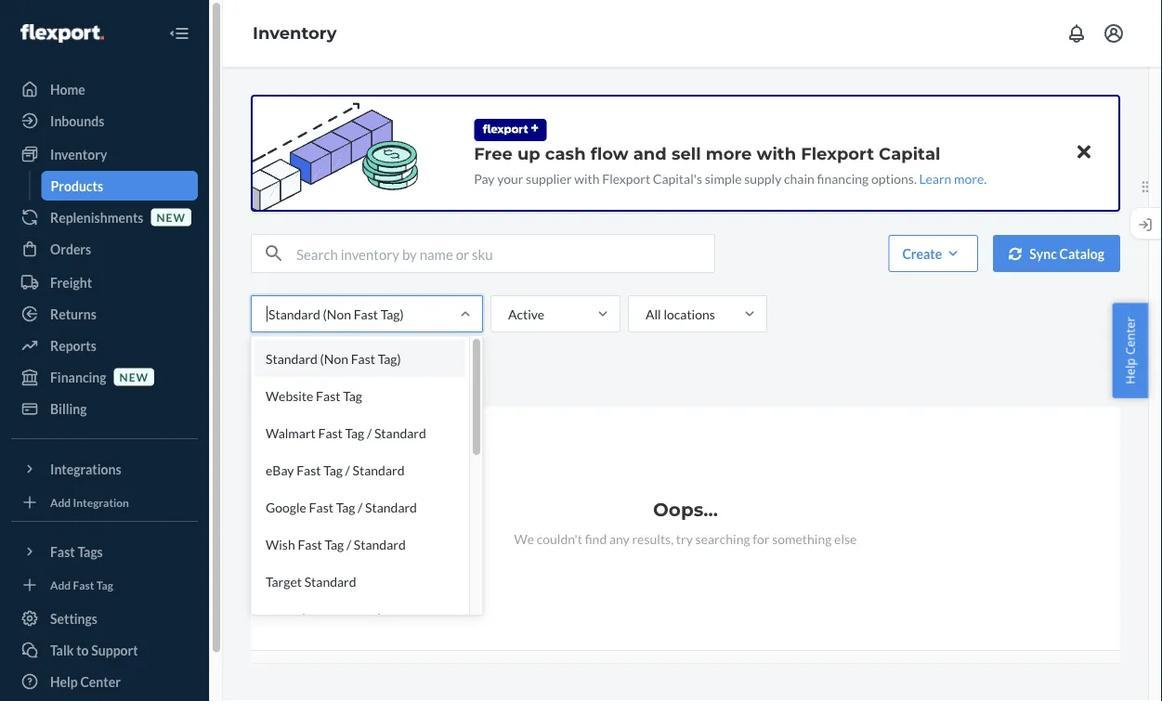 Task type: describe. For each thing, give the bounding box(es) containing it.
add for add integration
[[50, 496, 71, 509]]

settings link
[[11, 604, 198, 634]]

help center inside 'help center' link
[[50, 674, 121, 690]]

help center button
[[1112, 303, 1148, 398]]

tag for ebay
[[323, 462, 343, 478]]

add for add fast tag
[[50, 578, 71, 592]]

0 horizontal spatial inventory
[[50, 146, 107, 162]]

products link
[[41, 171, 198, 201]]

/ for ebay
[[345, 462, 350, 478]]

free up cash flow and sell more with flexport capital pay your supplier with flexport capital's simple supply chain financing options. learn more .
[[474, 143, 987, 186]]

integrations button
[[11, 454, 198, 484]]

integrations
[[50, 461, 121, 477]]

billing
[[50, 401, 87, 417]]

0 horizontal spatial products
[[51, 178, 103, 194]]

day
[[276, 611, 299, 627]]

close image
[[1078, 141, 1091, 163]]

target standard
[[266, 574, 356, 589]]

learn more link
[[919, 170, 984, 186]]

all
[[646, 306, 661, 322]]

ebay
[[266, 462, 294, 478]]

fast tags
[[50, 544, 103, 560]]

home link
[[11, 74, 198, 104]]

open notifications image
[[1066, 22, 1088, 45]]

capital's
[[653, 170, 702, 186]]

0 vertical spatial more
[[706, 143, 752, 163]]

talk
[[50, 642, 74, 658]]

create button
[[888, 235, 978, 272]]

website fast tag
[[266, 388, 362, 404]]

flow
[[591, 143, 629, 163]]

we
[[514, 531, 534, 547]]

target
[[266, 574, 302, 589]]

supply
[[744, 170, 782, 186]]

google
[[266, 499, 306, 515]]

active
[[508, 306, 545, 322]]

1 vertical spatial standard (non fast tag)
[[266, 351, 401, 366]]

tag for google
[[336, 499, 355, 515]]

catalog
[[1059, 246, 1105, 261]]

try
[[676, 531, 693, 547]]

open account menu image
[[1103, 22, 1125, 45]]

couldn't
[[537, 531, 582, 547]]

3 day (non fast tag)
[[266, 611, 382, 627]]

something
[[772, 531, 832, 547]]

0 vertical spatial inventory
[[253, 23, 337, 43]]

inbounds
[[50, 113, 104, 129]]

2 vertical spatial (non
[[301, 611, 329, 627]]

flexport logo image
[[20, 24, 104, 43]]

2 vertical spatial tag)
[[359, 611, 382, 627]]

capital
[[879, 143, 941, 163]]

ebay fast tag / standard
[[266, 462, 405, 478]]

bundles
[[336, 372, 382, 387]]

all locations
[[646, 306, 715, 322]]

pay
[[474, 170, 495, 186]]

integration
[[73, 496, 129, 509]]

help center link
[[11, 667, 198, 697]]

reports link
[[11, 331, 198, 360]]

simple
[[705, 170, 742, 186]]

help center inside help center button
[[1122, 317, 1138, 384]]

add integration
[[50, 496, 129, 509]]

0 horizontal spatial with
[[574, 170, 600, 186]]

home
[[50, 81, 85, 97]]

new for replenishments
[[156, 210, 186, 224]]

sync
[[1029, 246, 1057, 261]]

reports
[[50, 338, 96, 353]]

support
[[91, 642, 138, 658]]

find
[[585, 531, 607, 547]]

tag for add
[[96, 578, 113, 592]]

and
[[633, 143, 667, 163]]

1 vertical spatial (non
[[320, 351, 348, 366]]

locations
[[664, 306, 715, 322]]



Task type: locate. For each thing, give the bounding box(es) containing it.
freight
[[50, 275, 92, 290]]

0 vertical spatial new
[[156, 210, 186, 224]]

0 horizontal spatial center
[[80, 674, 121, 690]]

orders
[[50, 241, 91, 257]]

chain
[[784, 170, 815, 186]]

tag
[[343, 388, 362, 404], [345, 425, 364, 441], [323, 462, 343, 478], [336, 499, 355, 515], [325, 536, 344, 552], [96, 578, 113, 592]]

1 vertical spatial products
[[262, 372, 313, 387]]

products
[[51, 178, 103, 194], [262, 372, 313, 387]]

fast inside dropdown button
[[50, 544, 75, 560]]

for
[[753, 531, 770, 547]]

financing
[[817, 170, 869, 186]]

1 vertical spatial with
[[574, 170, 600, 186]]

supplier
[[526, 170, 572, 186]]

1 horizontal spatial inventory link
[[253, 23, 337, 43]]

tag down the fast tags dropdown button
[[96, 578, 113, 592]]

settings
[[50, 611, 97, 627]]

new
[[156, 210, 186, 224], [119, 370, 149, 384]]

help
[[1122, 358, 1138, 384], [50, 674, 78, 690]]

wish fast tag / standard
[[266, 536, 406, 552]]

fast tags button
[[11, 537, 198, 567]]

tag up ebay fast tag / standard
[[345, 425, 364, 441]]

0 vertical spatial help
[[1122, 358, 1138, 384]]

add fast tag link
[[11, 574, 198, 596]]

website
[[266, 388, 313, 404]]

/ up wish fast tag / standard
[[358, 499, 363, 515]]

1 vertical spatial inventory
[[50, 146, 107, 162]]

1 vertical spatial help
[[50, 674, 78, 690]]

add
[[50, 496, 71, 509], [50, 578, 71, 592]]

/ up ebay fast tag / standard
[[367, 425, 372, 441]]

0 horizontal spatial more
[[706, 143, 752, 163]]

0 vertical spatial (non
[[323, 306, 351, 322]]

sync catalog button
[[993, 235, 1120, 272]]

talk to support
[[50, 642, 138, 658]]

flexport up financing
[[801, 143, 874, 163]]

0 vertical spatial with
[[757, 143, 796, 163]]

inventory link
[[253, 23, 337, 43], [11, 139, 198, 169]]

add left "integration"
[[50, 496, 71, 509]]

add fast tag
[[50, 578, 113, 592]]

with
[[757, 143, 796, 163], [574, 170, 600, 186]]

1 horizontal spatial more
[[954, 170, 984, 186]]

with down cash
[[574, 170, 600, 186]]

inbounds link
[[11, 106, 198, 136]]

/ down walmart fast tag / standard at bottom left
[[345, 462, 350, 478]]

0 vertical spatial add
[[50, 496, 71, 509]]

1 horizontal spatial inventory
[[253, 23, 337, 43]]

walmart
[[266, 425, 316, 441]]

freight link
[[11, 268, 198, 297]]

tag up wish fast tag / standard
[[336, 499, 355, 515]]

financing
[[50, 369, 106, 385]]

new for financing
[[119, 370, 149, 384]]

more
[[706, 143, 752, 163], [954, 170, 984, 186]]

cash
[[545, 143, 586, 163]]

1 horizontal spatial new
[[156, 210, 186, 224]]

0 vertical spatial center
[[1122, 317, 1138, 355]]

0 horizontal spatial inventory link
[[11, 139, 198, 169]]

1 vertical spatial inventory link
[[11, 139, 198, 169]]

/ down "google fast tag / standard"
[[346, 536, 351, 552]]

tag down "google fast tag / standard"
[[325, 536, 344, 552]]

0 vertical spatial help center
[[1122, 317, 1138, 384]]

with up supply
[[757, 143, 796, 163]]

returns
[[50, 306, 96, 322]]

flexport down flow
[[602, 170, 650, 186]]

1 vertical spatial more
[[954, 170, 984, 186]]

tag for website
[[343, 388, 362, 404]]

add up settings
[[50, 578, 71, 592]]

oops...
[[653, 498, 718, 521]]

sell
[[672, 143, 701, 163]]

up
[[517, 143, 540, 163]]

0 vertical spatial flexport
[[801, 143, 874, 163]]

we couldn't find any results, try searching for something else
[[514, 531, 857, 547]]

returns link
[[11, 299, 198, 329]]

1 vertical spatial tag)
[[378, 351, 401, 366]]

/ for google
[[358, 499, 363, 515]]

0 horizontal spatial help
[[50, 674, 78, 690]]

0 horizontal spatial help center
[[50, 674, 121, 690]]

add integration link
[[11, 491, 198, 514]]

more up simple
[[706, 143, 752, 163]]

0 vertical spatial tag)
[[381, 306, 404, 322]]

1 horizontal spatial flexport
[[801, 143, 874, 163]]

inventory
[[253, 23, 337, 43], [50, 146, 107, 162]]

sync catalog
[[1029, 246, 1105, 261]]

searching
[[695, 531, 750, 547]]

(non
[[323, 306, 351, 322], [320, 351, 348, 366], [301, 611, 329, 627]]

tags
[[77, 544, 103, 560]]

1 vertical spatial flexport
[[602, 170, 650, 186]]

Search inventory by name or sku text field
[[296, 235, 714, 272]]

new down reports link
[[119, 370, 149, 384]]

1 horizontal spatial center
[[1122, 317, 1138, 355]]

3
[[266, 611, 273, 627]]

tag down bundles
[[343, 388, 362, 404]]

walmart fast tag / standard
[[266, 425, 426, 441]]

create
[[902, 246, 942, 261]]

/
[[367, 425, 372, 441], [345, 462, 350, 478], [358, 499, 363, 515], [346, 536, 351, 552]]

help inside button
[[1122, 358, 1138, 384]]

sync alt image
[[1009, 247, 1022, 260]]

tag for walmart
[[345, 425, 364, 441]]

standard (non fast tag)
[[268, 306, 404, 322], [266, 351, 401, 366]]

billing link
[[11, 394, 198, 424]]

1 add from the top
[[50, 496, 71, 509]]

2 add from the top
[[50, 578, 71, 592]]

standard
[[268, 306, 320, 322], [266, 351, 318, 366], [374, 425, 426, 441], [353, 462, 405, 478], [365, 499, 417, 515], [354, 536, 406, 552], [304, 574, 356, 589]]

more right learn
[[954, 170, 984, 186]]

/ for wish
[[346, 536, 351, 552]]

new down products link
[[156, 210, 186, 224]]

any
[[609, 531, 630, 547]]

1 horizontal spatial products
[[262, 372, 313, 387]]

wish
[[266, 536, 295, 552]]

products up replenishments
[[51, 178, 103, 194]]

close navigation image
[[168, 22, 190, 45]]

/ for walmart
[[367, 425, 372, 441]]

1 vertical spatial new
[[119, 370, 149, 384]]

center inside 'help center' link
[[80, 674, 121, 690]]

center inside help center button
[[1122, 317, 1138, 355]]

learn
[[919, 170, 952, 186]]

1 vertical spatial center
[[80, 674, 121, 690]]

products up the website
[[262, 372, 313, 387]]

google fast tag / standard
[[266, 499, 417, 515]]

1 vertical spatial add
[[50, 578, 71, 592]]

1 horizontal spatial help
[[1122, 358, 1138, 384]]

results,
[[632, 531, 674, 547]]

0 vertical spatial inventory link
[[253, 23, 337, 43]]

0 horizontal spatial flexport
[[602, 170, 650, 186]]

tag for wish
[[325, 536, 344, 552]]

1 vertical spatial help center
[[50, 674, 121, 690]]

your
[[497, 170, 523, 186]]

else
[[834, 531, 857, 547]]

help center
[[1122, 317, 1138, 384], [50, 674, 121, 690]]

talk to support button
[[11, 635, 198, 665]]

flexport
[[801, 143, 874, 163], [602, 170, 650, 186]]

center
[[1122, 317, 1138, 355], [80, 674, 121, 690]]

replenishments
[[50, 209, 143, 225]]

1 horizontal spatial help center
[[1122, 317, 1138, 384]]

options.
[[871, 170, 917, 186]]

0 vertical spatial standard (non fast tag)
[[268, 306, 404, 322]]

0 vertical spatial products
[[51, 178, 103, 194]]

to
[[76, 642, 89, 658]]

.
[[984, 170, 987, 186]]

free
[[474, 143, 513, 163]]

1 horizontal spatial with
[[757, 143, 796, 163]]

0 horizontal spatial new
[[119, 370, 149, 384]]

tag up "google fast tag / standard"
[[323, 462, 343, 478]]

orders link
[[11, 234, 198, 264]]



Task type: vqa. For each thing, say whether or not it's contained in the screenshot.
Free up cash flow and sell more with Flexport Capital Pay your supplier with Flexport Capital's simple supply chain financing options. Learn more .
yes



